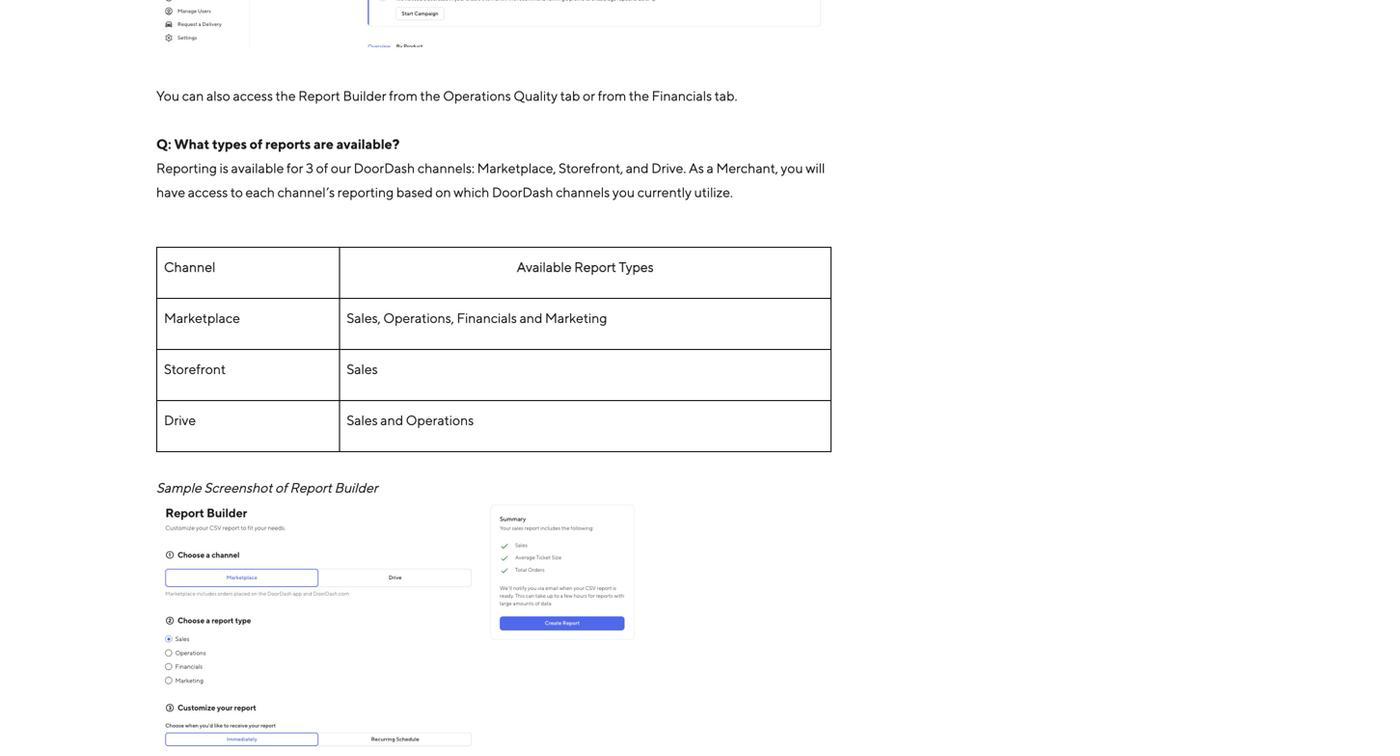 Task type: locate. For each thing, give the bounding box(es) containing it.
2 the from the left
[[420, 88, 440, 104]]

builder up available?
[[343, 88, 387, 104]]

from up available?
[[389, 88, 418, 104]]

2 horizontal spatial of
[[316, 160, 328, 176]]

sample
[[156, 480, 201, 496]]

marketplace,
[[477, 160, 556, 176]]

our
[[331, 160, 351, 176]]

1 vertical spatial financials
[[457, 310, 517, 326]]

builder
[[343, 88, 387, 104], [334, 480, 378, 496]]

doordash down the marketplace,
[[492, 184, 553, 200]]

1 user-added image image from the top
[[156, 0, 832, 48]]

report up are
[[298, 88, 340, 104]]

1 vertical spatial operations
[[406, 412, 474, 428]]

types
[[212, 136, 247, 152]]

2 sales from the top
[[347, 412, 378, 428]]

you left will
[[781, 160, 803, 176]]

doordash down available?
[[354, 160, 415, 176]]

1 horizontal spatial the
[[420, 88, 440, 104]]

0 vertical spatial doordash
[[354, 160, 415, 176]]

1 vertical spatial user-added image image
[[156, 500, 639, 752]]

0 vertical spatial of
[[250, 136, 263, 152]]

2 vertical spatial report
[[290, 480, 332, 496]]

from
[[389, 88, 418, 104], [598, 88, 626, 104]]

each
[[245, 184, 275, 200]]

financials left the tab.
[[652, 88, 712, 104]]

report left the types
[[574, 259, 616, 275]]

you
[[156, 88, 180, 104]]

1 horizontal spatial of
[[275, 480, 287, 496]]

builder down sales and operations
[[334, 480, 378, 496]]

the
[[276, 88, 296, 104], [420, 88, 440, 104], [629, 88, 649, 104]]

1 horizontal spatial and
[[520, 310, 543, 326]]

0 horizontal spatial the
[[276, 88, 296, 104]]

0 vertical spatial user-added image image
[[156, 0, 832, 48]]

available
[[517, 259, 572, 275]]

from right or
[[598, 88, 626, 104]]

report
[[298, 88, 340, 104], [574, 259, 616, 275], [290, 480, 332, 496]]

financials
[[652, 88, 712, 104], [457, 310, 517, 326]]

0 vertical spatial sales
[[347, 361, 378, 377]]

financials right 'operations,'
[[457, 310, 517, 326]]

1 horizontal spatial from
[[598, 88, 626, 104]]

a
[[707, 160, 714, 176]]

2 user-added image image from the top
[[156, 500, 639, 752]]

0 horizontal spatial access
[[188, 184, 228, 200]]

have
[[156, 184, 185, 200]]

you can also access the report builder from the operations quality tab or from the financials tab.
[[156, 88, 737, 104]]

operations
[[443, 88, 511, 104], [406, 412, 474, 428]]

1 vertical spatial builder
[[334, 480, 378, 496]]

sales for sales
[[347, 361, 378, 377]]

1 vertical spatial of
[[316, 160, 328, 176]]

the up reports
[[276, 88, 296, 104]]

2 vertical spatial and
[[380, 412, 403, 428]]

of up available
[[250, 136, 263, 152]]

1 horizontal spatial financials
[[652, 88, 712, 104]]

2 vertical spatial of
[[275, 480, 287, 496]]

0 horizontal spatial from
[[389, 88, 418, 104]]

0 vertical spatial financials
[[652, 88, 712, 104]]

1 vertical spatial sales
[[347, 412, 378, 428]]

1 vertical spatial access
[[188, 184, 228, 200]]

1 horizontal spatial you
[[781, 160, 803, 176]]

and
[[626, 160, 649, 176], [520, 310, 543, 326], [380, 412, 403, 428]]

of right 3
[[316, 160, 328, 176]]

2 horizontal spatial and
[[626, 160, 649, 176]]

channels
[[556, 184, 610, 200]]

3
[[306, 160, 314, 176]]

access left to
[[188, 184, 228, 200]]

storefront
[[164, 361, 226, 377]]

sales, operations, financials and marketing
[[347, 310, 607, 326]]

0 horizontal spatial you
[[613, 184, 635, 200]]

0 vertical spatial and
[[626, 160, 649, 176]]

2 from from the left
[[598, 88, 626, 104]]

of
[[250, 136, 263, 152], [316, 160, 328, 176], [275, 480, 287, 496]]

1 horizontal spatial access
[[233, 88, 273, 104]]

for
[[287, 160, 303, 176]]

reporting
[[337, 184, 394, 200]]

1 vertical spatial doordash
[[492, 184, 553, 200]]

the up the channels:
[[420, 88, 440, 104]]

quality
[[514, 88, 558, 104]]

access right 'also'
[[233, 88, 273, 104]]

0 horizontal spatial doordash
[[354, 160, 415, 176]]

of right the screenshot
[[275, 480, 287, 496]]

you
[[781, 160, 803, 176], [613, 184, 635, 200]]

screenshot
[[204, 480, 273, 496]]

access
[[233, 88, 273, 104], [188, 184, 228, 200]]

doordash
[[354, 160, 415, 176], [492, 184, 553, 200]]

the right or
[[629, 88, 649, 104]]

you down storefront,
[[613, 184, 635, 200]]

1 from from the left
[[389, 88, 418, 104]]

user-added image image
[[156, 0, 832, 48], [156, 500, 639, 752]]

2 horizontal spatial the
[[629, 88, 649, 104]]

marketing
[[545, 310, 607, 326]]

1 sales from the top
[[347, 361, 378, 377]]

which
[[454, 184, 489, 200]]

0 horizontal spatial and
[[380, 412, 403, 428]]

sales
[[347, 361, 378, 377], [347, 412, 378, 428]]

0 vertical spatial access
[[233, 88, 273, 104]]

report right the screenshot
[[290, 480, 332, 496]]

sales,
[[347, 310, 381, 326]]



Task type: describe. For each thing, give the bounding box(es) containing it.
operations,
[[383, 310, 454, 326]]

reporting
[[156, 160, 217, 176]]

available report types
[[517, 259, 654, 275]]

on
[[435, 184, 451, 200]]

0 vertical spatial operations
[[443, 88, 511, 104]]

is
[[220, 160, 229, 176]]

1 vertical spatial you
[[613, 184, 635, 200]]

storefront,
[[559, 160, 623, 176]]

3 the from the left
[[629, 88, 649, 104]]

0 vertical spatial builder
[[343, 88, 387, 104]]

0 vertical spatial you
[[781, 160, 803, 176]]

0 horizontal spatial of
[[250, 136, 263, 152]]

tab
[[560, 88, 580, 104]]

q: what types of reports are available? reporting is available for 3 of our doordash channels: marketplace, storefront, and drive. as a merchant, you will have access to each channel's reporting based on which doordash channels you currently utilize.
[[156, 136, 825, 200]]

sales for sales and operations
[[347, 412, 378, 428]]

0 horizontal spatial financials
[[457, 310, 517, 326]]

currently
[[637, 184, 692, 200]]

sample screenshot of report builder
[[156, 480, 378, 496]]

1 horizontal spatial doordash
[[492, 184, 553, 200]]

reports
[[265, 136, 311, 152]]

will
[[806, 160, 825, 176]]

access inside the q: what types of reports are available? reporting is available for 3 of our doordash channels: marketplace, storefront, and drive. as a merchant, you will have access to each channel's reporting based on which doordash channels you currently utilize.
[[188, 184, 228, 200]]

and inside the q: what types of reports are available? reporting is available for 3 of our doordash channels: marketplace, storefront, and drive. as a merchant, you will have access to each channel's reporting based on which doordash channels you currently utilize.
[[626, 160, 649, 176]]

1 the from the left
[[276, 88, 296, 104]]

available
[[231, 160, 284, 176]]

1 vertical spatial report
[[574, 259, 616, 275]]

as
[[689, 160, 704, 176]]

sales and operations
[[347, 412, 474, 428]]

q:
[[156, 136, 171, 152]]

or
[[583, 88, 595, 104]]

to
[[231, 184, 243, 200]]

utilize.
[[694, 184, 733, 200]]

can
[[182, 88, 204, 104]]

marketplace
[[164, 310, 240, 326]]

are
[[314, 136, 334, 152]]

tab.
[[715, 88, 737, 104]]

0 vertical spatial report
[[298, 88, 340, 104]]

also
[[206, 88, 230, 104]]

drive
[[164, 412, 196, 428]]

1 vertical spatial and
[[520, 310, 543, 326]]

drive.
[[651, 160, 686, 176]]

channel
[[164, 259, 215, 275]]

channel's
[[277, 184, 335, 200]]

what
[[174, 136, 210, 152]]

types
[[619, 259, 654, 275]]

channels:
[[418, 160, 475, 176]]

merchant,
[[716, 160, 778, 176]]

based
[[396, 184, 433, 200]]

available?
[[336, 136, 400, 152]]



Task type: vqa. For each thing, say whether or not it's contained in the screenshot.


